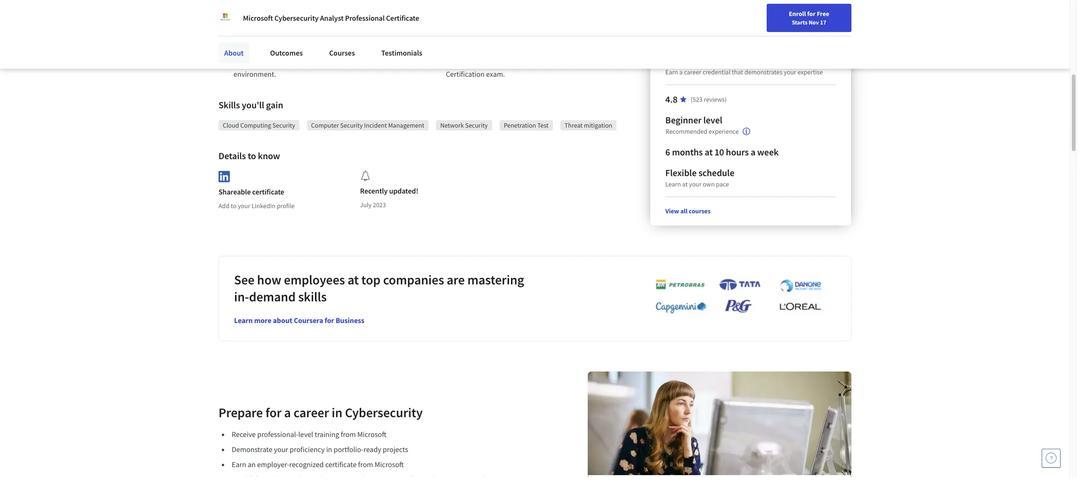 Task type: locate. For each thing, give the bounding box(es) containing it.
security down gain
[[273, 121, 295, 130]]

your down professional-
[[274, 445, 288, 454]]

0 horizontal spatial cybersecurity
[[274, 13, 319, 23]]

security left incident
[[340, 121, 363, 130]]

cybersecurity up the "ready"
[[345, 404, 423, 421]]

1 understand from the left
[[234, 5, 271, 15]]

all
[[681, 207, 688, 215]]

shareable
[[219, 187, 251, 196]]

develop and implement threat mitigation strategies by applying effective cybersecurity measures within an azure environment.
[[234, 47, 417, 79]]

environment.
[[234, 69, 276, 79]]

and up data.
[[446, 16, 458, 26]]

1 horizontal spatial learn
[[666, 180, 681, 188]]

0 horizontal spatial earn
[[232, 460, 246, 469]]

learn
[[666, 180, 681, 188], [234, 315, 253, 325]]

skills right new
[[519, 47, 534, 56]]

0 vertical spatial learn
[[666, 180, 681, 188]]

0 vertical spatial demonstrate
[[446, 47, 487, 56]]

recognized
[[523, 58, 557, 67], [289, 460, 324, 469]]

cybersecurity down threat
[[291, 58, 333, 67]]

None search field
[[134, 6, 360, 25]]

2 horizontal spatial an
[[550, 5, 558, 15]]

demonstrate
[[446, 47, 487, 56], [232, 445, 272, 454]]

1 vertical spatial demonstrate
[[232, 445, 272, 454]]

level up experience
[[704, 114, 723, 126]]

1 vertical spatial level
[[298, 430, 313, 439]]

1 vertical spatial from
[[358, 460, 373, 469]]

an down testimonials
[[388, 58, 396, 67]]

0 horizontal spatial learn
[[234, 315, 253, 325]]

recognized inside demonstrate your new skills with a capstone project and prepare for the industry-recognized microsoft sc-900 certification exam.
[[523, 58, 557, 67]]

2 vertical spatial an
[[248, 460, 256, 469]]

microsoft up the "ready"
[[357, 430, 387, 439]]

in
[[332, 404, 342, 421], [326, 445, 332, 454]]

for inside demonstrate your new skills with a capstone project and prepare for the industry-recognized microsoft sc-900 certification exam.
[[472, 58, 481, 67]]

1 vertical spatial at
[[683, 180, 688, 188]]

security right 'network'
[[465, 121, 488, 130]]

network up protect
[[604, 5, 630, 15]]

1 horizontal spatial an
[[388, 58, 396, 67]]

and down learn
[[381, 16, 394, 26]]

microsoft up solutions.
[[243, 13, 273, 23]]

organizations
[[560, 5, 602, 15]]

recognized down with at the top of the page
[[523, 58, 557, 67]]

for up nov
[[807, 9, 816, 18]]

and up effective at the left top of page
[[261, 47, 273, 56]]

1 vertical spatial learn
[[234, 315, 253, 325]]

0 vertical spatial from
[[341, 430, 356, 439]]

1 horizontal spatial at
[[683, 180, 688, 188]]

about link
[[219, 42, 249, 63]]

0 vertical spatial mitigation
[[331, 47, 364, 56]]

0 horizontal spatial network
[[521, 16, 547, 26]]

courses link
[[324, 42, 361, 63]]

and inside understand the vulnerabilities of an organizations network and mitigate attacks on network infrastructures to protect data.
[[446, 16, 458, 26]]

penetration test
[[504, 121, 549, 130]]

mitigation up measures
[[331, 47, 364, 56]]

updated!
[[389, 186, 418, 195]]

your down shareable certificate
[[238, 201, 250, 210]]

1 vertical spatial cybersecurity
[[345, 404, 423, 421]]

and up compliance,
[[362, 5, 374, 15]]

1 horizontal spatial cybersecurity
[[345, 404, 423, 421]]

0 vertical spatial skills
[[519, 47, 534, 56]]

earn up 4.8 at the right top
[[666, 68, 678, 76]]

skills
[[519, 47, 534, 56], [298, 288, 327, 305]]

skills inside the see how employees at top companies are mastering in-demand skills
[[298, 288, 327, 305]]

how
[[257, 271, 281, 288]]

1 vertical spatial cybersecurity
[[291, 58, 333, 67]]

earn
[[666, 68, 678, 76], [232, 460, 246, 469]]

0 vertical spatial cybersecurity
[[274, 13, 319, 23]]

earn for earn a career credential that demonstrates your expertise
[[666, 68, 678, 76]]

0 horizontal spatial at
[[348, 271, 359, 288]]

2 horizontal spatial at
[[705, 146, 713, 158]]

cloud
[[223, 121, 239, 130]]

within
[[367, 58, 387, 67]]

courses
[[329, 48, 355, 57]]

your left expertise
[[784, 68, 797, 76]]

and up 900
[[611, 47, 623, 56]]

week
[[758, 146, 779, 158]]

data.
[[446, 28, 462, 37]]

microsoft down capstone
[[559, 58, 588, 67]]

0 horizontal spatial an
[[248, 460, 256, 469]]

0 horizontal spatial security
[[273, 121, 295, 130]]

1 vertical spatial certificate
[[325, 460, 357, 469]]

0 horizontal spatial understand
[[234, 5, 271, 15]]

level up the proficiency on the left bottom of the page
[[298, 430, 313, 439]]

0 vertical spatial network
[[604, 5, 630, 15]]

project
[[587, 47, 609, 56]]

demonstrate inside demonstrate your new skills with a capstone project and prepare for the industry-recognized microsoft sc-900 certification exam.
[[446, 47, 487, 56]]

by
[[397, 47, 405, 56]]

find
[[809, 11, 821, 19]]

at
[[705, 146, 713, 158], [683, 180, 688, 188], [348, 271, 359, 288]]

2 vertical spatial at
[[348, 271, 359, 288]]

1 vertical spatial recognized
[[289, 460, 324, 469]]

level
[[704, 114, 723, 126], [298, 430, 313, 439]]

a right with at the top of the page
[[551, 47, 555, 56]]

microsoft
[[243, 13, 273, 23], [559, 58, 588, 67], [357, 430, 387, 439], [375, 460, 404, 469]]

strategies
[[365, 47, 396, 56]]

0 vertical spatial earn
[[666, 68, 678, 76]]

help center image
[[1046, 453, 1057, 464]]

an
[[550, 5, 558, 15], [388, 58, 396, 67], [248, 460, 256, 469]]

1 horizontal spatial skills
[[519, 47, 534, 56]]

career up "receive professional-level training from microsoft"
[[294, 404, 329, 421]]

learn down flexible
[[666, 180, 681, 188]]

0 horizontal spatial certificate
[[252, 187, 284, 196]]

2023
[[373, 201, 386, 209]]

mitigation
[[331, 47, 364, 56], [584, 121, 612, 130]]

the inside the understand the cybersecurity landscape and learn core concepts foundational to security, compliance, and identity solutions.
[[272, 5, 283, 15]]

to left security,
[[305, 16, 312, 26]]

1 horizontal spatial recognized
[[523, 58, 557, 67]]

for up professional-
[[266, 404, 282, 421]]

cybersecurity
[[274, 13, 319, 23], [345, 404, 423, 421]]

1 vertical spatial earn
[[232, 460, 246, 469]]

for inside enroll for free starts nov 17
[[807, 9, 816, 18]]

demand
[[249, 288, 296, 305]]

understand inside understand the vulnerabilities of an organizations network and mitigate attacks on network infrastructures to protect data.
[[446, 5, 483, 15]]

for
[[807, 9, 816, 18], [472, 58, 481, 67], [325, 315, 334, 325], [266, 404, 282, 421]]

network
[[604, 5, 630, 15], [521, 16, 547, 26]]

security,
[[314, 16, 340, 26]]

an left employer-
[[248, 460, 256, 469]]

1 horizontal spatial network
[[604, 5, 630, 15]]

penetration
[[504, 121, 536, 130]]

for up certification
[[472, 58, 481, 67]]

0 horizontal spatial mitigation
[[331, 47, 364, 56]]

receive
[[232, 430, 256, 439]]

0 horizontal spatial level
[[298, 430, 313, 439]]

demonstrate your new skills with a capstone project and prepare for the industry-recognized microsoft sc-900 certification exam.
[[446, 47, 624, 79]]

that
[[732, 68, 744, 76]]

earn down receive
[[232, 460, 246, 469]]

profile
[[277, 201, 295, 210]]

at inside flexible schedule learn at your own pace
[[683, 180, 688, 188]]

the inside demonstrate your new skills with a capstone project and prepare for the industry-recognized microsoft sc-900 certification exam.
[[482, 58, 493, 67]]

demonstrate down receive
[[232, 445, 272, 454]]

training
[[315, 430, 339, 439]]

solutions.
[[234, 28, 265, 37]]

0 vertical spatial cybersecurity
[[284, 5, 327, 15]]

an right of
[[550, 5, 558, 15]]

0 vertical spatial in
[[332, 404, 342, 421]]

july 2023
[[360, 201, 386, 209]]

in down 'training'
[[326, 445, 332, 454]]

mitigation right threat
[[584, 121, 612, 130]]

management
[[388, 121, 424, 130]]

cybersecurity inside the understand the cybersecurity landscape and learn core concepts foundational to security, compliance, and identity solutions.
[[284, 5, 327, 15]]

recommended experience
[[666, 127, 739, 136]]

flexible schedule learn at your own pace
[[666, 167, 735, 188]]

2 horizontal spatial security
[[465, 121, 488, 130]]

1 vertical spatial mitigation
[[584, 121, 612, 130]]

1 horizontal spatial earn
[[666, 68, 678, 76]]

compliance,
[[342, 16, 380, 26]]

from down the "ready"
[[358, 460, 373, 469]]

skills up coursera
[[298, 288, 327, 305]]

understand up concepts
[[234, 5, 271, 15]]

your right find
[[822, 11, 835, 19]]

your left new
[[488, 47, 502, 56]]

computing
[[240, 121, 271, 130]]

understand inside the understand the cybersecurity landscape and learn core concepts foundational to security, compliance, and identity solutions.
[[234, 5, 271, 15]]

1 horizontal spatial demonstrate
[[446, 47, 487, 56]]

career
[[684, 68, 702, 76], [294, 404, 329, 421]]

concepts
[[234, 16, 262, 26]]

to left 'know'
[[248, 150, 256, 162]]

0 vertical spatial recognized
[[523, 58, 557, 67]]

1 vertical spatial skills
[[298, 288, 327, 305]]

and inside develop and implement threat mitigation strategies by applying effective cybersecurity measures within an azure environment.
[[261, 47, 273, 56]]

2 understand from the left
[[446, 5, 483, 15]]

azure
[[397, 58, 415, 67]]

recognized down the proficiency on the left bottom of the page
[[289, 460, 324, 469]]

earn for earn an employer-recognized certificate from microsoft
[[232, 460, 246, 469]]

1 horizontal spatial certificate
[[325, 460, 357, 469]]

0 vertical spatial an
[[550, 5, 558, 15]]

your
[[822, 11, 835, 19], [488, 47, 502, 56], [784, 68, 797, 76], [689, 180, 702, 188], [238, 201, 250, 210], [274, 445, 288, 454]]

career left credential
[[684, 68, 702, 76]]

to inside the understand the cybersecurity landscape and learn core concepts foundational to security, compliance, and identity solutions.
[[305, 16, 312, 26]]

1 horizontal spatial understand
[[446, 5, 483, 15]]

1 horizontal spatial security
[[340, 121, 363, 130]]

at left top
[[348, 271, 359, 288]]

0 horizontal spatial skills
[[298, 288, 327, 305]]

reviews)
[[704, 95, 727, 104]]

at for see how employees at top companies are mastering in-demand skills
[[348, 271, 359, 288]]

the
[[272, 5, 283, 15], [484, 5, 495, 15], [482, 58, 493, 67]]

the up the foundational
[[272, 5, 283, 15]]

0 horizontal spatial demonstrate
[[232, 445, 272, 454]]

understand
[[234, 5, 271, 15], [446, 5, 483, 15]]

the up the attacks
[[484, 5, 495, 15]]

projects
[[383, 445, 408, 454]]

from up portfolio- on the bottom
[[341, 430, 356, 439]]

at left 10
[[705, 146, 713, 158]]

cybersecurity up implement in the top left of the page
[[274, 13, 319, 23]]

effective
[[263, 58, 289, 67]]

about
[[273, 315, 292, 325]]

understand the cybersecurity landscape and learn core concepts foundational to security, compliance, and identity solutions.
[[234, 5, 421, 37]]

1 horizontal spatial from
[[358, 460, 373, 469]]

threat
[[565, 121, 583, 130]]

earn an employer-recognized certificate from microsoft
[[232, 460, 404, 469]]

beginner level
[[666, 114, 723, 126]]

in up 'training'
[[332, 404, 342, 421]]

your left own
[[689, 180, 702, 188]]

to left protect
[[596, 16, 603, 26]]

infrastructures
[[549, 16, 595, 26]]

1 horizontal spatial level
[[704, 114, 723, 126]]

view all courses link
[[666, 207, 711, 215]]

1 vertical spatial an
[[388, 58, 396, 67]]

network down of
[[521, 16, 547, 26]]

skills you'll gain
[[219, 99, 283, 111]]

the inside understand the vulnerabilities of an organizations network and mitigate attacks on network infrastructures to protect data.
[[484, 5, 495, 15]]

sc-
[[589, 58, 600, 67]]

at down flexible
[[683, 180, 688, 188]]

cybersecurity
[[284, 5, 327, 15], [291, 58, 333, 67]]

cybersecurity up security,
[[284, 5, 327, 15]]

learn
[[375, 5, 391, 15]]

certificate down portfolio- on the bottom
[[325, 460, 357, 469]]

at inside the see how employees at top companies are mastering in-demand skills
[[348, 271, 359, 288]]

3 security from the left
[[465, 121, 488, 130]]

0 vertical spatial level
[[704, 114, 723, 126]]

0 horizontal spatial career
[[294, 404, 329, 421]]

understand up mitigate
[[446, 5, 483, 15]]

0 vertical spatial career
[[684, 68, 702, 76]]

for left business
[[325, 315, 334, 325]]

demonstrate up prepare
[[446, 47, 487, 56]]

learn more about coursera for business link
[[234, 315, 365, 325]]

learn left the more
[[234, 315, 253, 325]]

certificate up linkedin
[[252, 187, 284, 196]]

2 security from the left
[[340, 121, 363, 130]]

coursera enterprise logos image
[[642, 278, 830, 319]]

the up exam.
[[482, 58, 493, 67]]



Task type: vqa. For each thing, say whether or not it's contained in the screenshot.
topmost Earn
yes



Task type: describe. For each thing, give the bounding box(es) containing it.
starts
[[792, 18, 808, 26]]

to inside understand the vulnerabilities of an organizations network and mitigate attacks on network infrastructures to protect data.
[[596, 16, 603, 26]]

industry-
[[494, 58, 523, 67]]

your inside demonstrate your new skills with a capstone project and prepare for the industry-recognized microsoft sc-900 certification exam.
[[488, 47, 502, 56]]

at for flexible schedule learn at your own pace
[[683, 180, 688, 188]]

capstone
[[557, 47, 585, 56]]

linkedin
[[252, 201, 276, 210]]

landscape
[[328, 5, 360, 15]]

understand for earn
[[446, 5, 483, 15]]

microsoft down projects
[[375, 460, 404, 469]]

credential
[[703, 68, 731, 76]]

employees
[[284, 271, 345, 288]]

threat mitigation
[[565, 121, 612, 130]]

6 months at 10 hours a week
[[666, 146, 779, 158]]

computer security incident management
[[311, 121, 424, 130]]

0 vertical spatial certificate
[[252, 187, 284, 196]]

0 vertical spatial at
[[705, 146, 713, 158]]

recommended
[[666, 127, 708, 136]]

0 horizontal spatial recognized
[[289, 460, 324, 469]]

1 vertical spatial career
[[294, 404, 329, 421]]

1 horizontal spatial career
[[684, 68, 702, 76]]

mitigate
[[460, 16, 486, 26]]

you'll
[[242, 99, 264, 111]]

protect
[[604, 16, 627, 26]]

1 horizontal spatial mitigation
[[584, 121, 612, 130]]

microsoft image
[[219, 11, 232, 24]]

a inside demonstrate your new skills with a capstone project and prepare for the industry-recognized microsoft sc-900 certification exam.
[[551, 47, 555, 56]]

in-
[[234, 288, 249, 305]]

testimonials
[[381, 48, 422, 57]]

hours
[[726, 146, 749, 158]]

to right add
[[231, 201, 237, 210]]

network
[[440, 121, 464, 130]]

security for computer security incident management
[[340, 121, 363, 130]]

career
[[850, 11, 868, 19]]

computer
[[311, 121, 339, 130]]

an inside understand the vulnerabilities of an organizations network and mitigate attacks on network infrastructures to protect data.
[[550, 5, 558, 15]]

learn more about coursera for business
[[234, 315, 365, 325]]

a left credential
[[680, 68, 683, 76]]

with
[[536, 47, 550, 56]]

demonstrate for demonstrate your proficiency in portfolio-ready projects
[[232, 445, 272, 454]]

know
[[258, 150, 280, 162]]

on
[[511, 16, 519, 26]]

cybersecurity inside develop and implement threat mitigation strategies by applying effective cybersecurity measures within an azure environment.
[[291, 58, 333, 67]]

the for earn a career credential that demonstrates your expertise
[[484, 5, 495, 15]]

enroll
[[789, 9, 806, 18]]

top
[[361, 271, 381, 288]]

july
[[360, 201, 372, 209]]

courses
[[689, 207, 711, 215]]

and inside demonstrate your new skills with a capstone project and prepare for the industry-recognized microsoft sc-900 certification exam.
[[611, 47, 623, 56]]

employer-
[[257, 460, 289, 469]]

prepare
[[446, 58, 471, 67]]

view all courses
[[666, 207, 711, 215]]

nov
[[809, 18, 819, 26]]

about
[[224, 48, 244, 57]]

demonstrates
[[745, 68, 783, 76]]

outcomes
[[270, 48, 303, 57]]

6
[[666, 146, 671, 158]]

professional
[[345, 13, 385, 23]]

threat
[[311, 47, 330, 56]]

a left week on the right top of page
[[751, 146, 756, 158]]

an inside develop and implement threat mitigation strategies by applying effective cybersecurity measures within an azure environment.
[[388, 58, 396, 67]]

vulnerabilities
[[496, 5, 541, 15]]

find your new career
[[809, 11, 868, 19]]

testimonials link
[[376, 42, 428, 63]]

0 horizontal spatial from
[[341, 430, 356, 439]]

more
[[254, 315, 272, 325]]

add
[[219, 201, 229, 210]]

mitigation inside develop and implement threat mitigation strategies by applying effective cybersecurity measures within an azure environment.
[[331, 47, 364, 56]]

your inside the find your new career link
[[822, 11, 835, 19]]

pace
[[716, 180, 729, 188]]

(523 reviews)
[[691, 95, 727, 104]]

applying
[[234, 58, 261, 67]]

microsoft inside demonstrate your new skills with a capstone project and prepare for the industry-recognized microsoft sc-900 certification exam.
[[559, 58, 588, 67]]

receive professional-level training from microsoft
[[232, 430, 387, 439]]

learn inside flexible schedule learn at your own pace
[[666, 180, 681, 188]]

see how employees at top companies are mastering in-demand skills
[[234, 271, 524, 305]]

are
[[447, 271, 465, 288]]

cloud computing security
[[223, 121, 295, 130]]

professional-
[[257, 430, 298, 439]]

understand for skills
[[234, 5, 271, 15]]

1 security from the left
[[273, 121, 295, 130]]

test
[[537, 121, 549, 130]]

see
[[234, 271, 255, 288]]

1 vertical spatial network
[[521, 16, 547, 26]]

new
[[836, 11, 848, 19]]

shareable certificate
[[219, 187, 284, 196]]

portfolio-
[[334, 445, 364, 454]]

your inside flexible schedule learn at your own pace
[[689, 180, 702, 188]]

certification
[[446, 69, 485, 79]]

details to know
[[219, 150, 280, 162]]

develop
[[234, 47, 259, 56]]

(523
[[691, 95, 703, 104]]

ready
[[364, 445, 381, 454]]

microsoft cybersecurity analyst professional certificate
[[243, 13, 419, 23]]

the for skills you'll gain
[[272, 5, 283, 15]]

of
[[543, 5, 549, 15]]

new
[[504, 47, 517, 56]]

mastering
[[467, 271, 524, 288]]

schedule
[[699, 167, 735, 178]]

foundational
[[263, 16, 304, 26]]

security for network security
[[465, 121, 488, 130]]

900
[[600, 58, 611, 67]]

information about difficulty level pre-requisites. image
[[743, 128, 750, 135]]

recently updated!
[[360, 186, 418, 195]]

identity
[[395, 16, 419, 26]]

flexible
[[666, 167, 697, 178]]

prepare for a career in cybersecurity
[[219, 404, 423, 421]]

expertise
[[798, 68, 823, 76]]

core
[[393, 5, 407, 15]]

business
[[336, 315, 365, 325]]

1 vertical spatial in
[[326, 445, 332, 454]]

gain
[[266, 99, 283, 111]]

skills
[[219, 99, 240, 111]]

demonstrate for demonstrate your new skills with a capstone project and prepare for the industry-recognized microsoft sc-900 certification exam.
[[446, 47, 487, 56]]

a up professional-
[[284, 404, 291, 421]]

incident
[[364, 121, 387, 130]]

months
[[672, 146, 703, 158]]

skills inside demonstrate your new skills with a capstone project and prepare for the industry-recognized microsoft sc-900 certification exam.
[[519, 47, 534, 56]]



